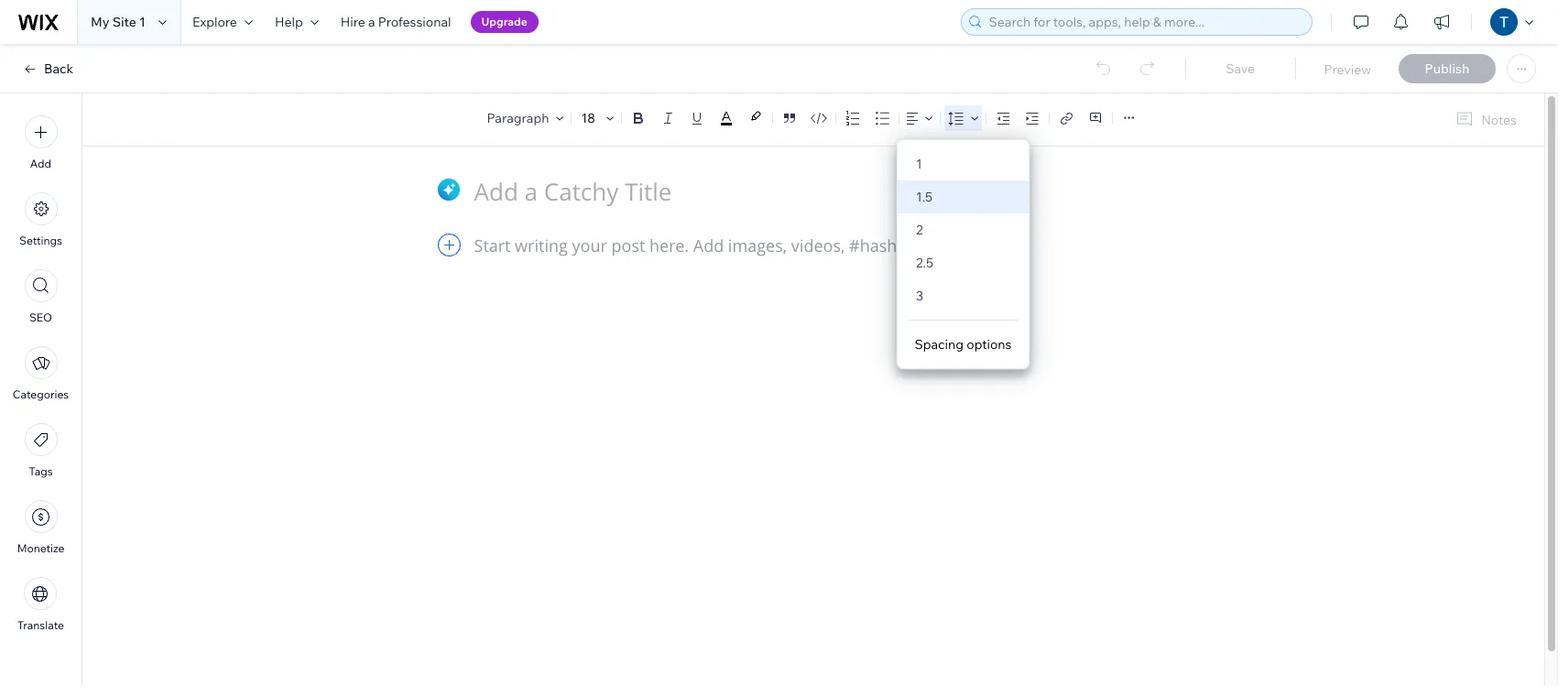 Task type: locate. For each thing, give the bounding box(es) containing it.
upgrade
[[482, 15, 528, 28]]

seo button
[[24, 269, 57, 324]]

1 right site
[[139, 14, 146, 30]]

hire a professional
[[341, 14, 451, 30]]

1
[[139, 14, 146, 30], [916, 156, 923, 172]]

back button
[[22, 60, 73, 77]]

1 vertical spatial 1
[[916, 156, 923, 172]]

my
[[91, 14, 110, 30]]

2
[[916, 222, 923, 238]]

a
[[368, 14, 375, 30]]

2 2.5
[[916, 222, 934, 271]]

Search for tools, apps, help & more... field
[[984, 9, 1307, 35]]

settings
[[19, 234, 62, 247]]

monetize button
[[17, 500, 64, 555]]

add
[[30, 157, 51, 170]]

tags
[[29, 465, 53, 478]]

menu
[[0, 104, 82, 643]]

explore
[[192, 14, 237, 30]]

categories
[[13, 388, 69, 401]]

settings button
[[19, 192, 62, 247]]

menu containing add
[[0, 104, 82, 643]]

0 horizontal spatial 1
[[139, 14, 146, 30]]

1 up 1.5
[[916, 156, 923, 172]]

3
[[916, 288, 924, 304]]

add button
[[24, 115, 57, 170]]

1 horizontal spatial 1
[[916, 156, 923, 172]]

2.5
[[916, 255, 934, 271]]

Add a Catchy Title text field
[[474, 176, 1134, 208]]

1 1.5
[[916, 156, 933, 205]]

upgrade button
[[471, 11, 539, 33]]

categories button
[[13, 346, 69, 401]]

notes
[[1482, 111, 1518, 128]]

hire
[[341, 14, 365, 30]]

back
[[44, 60, 73, 77]]

0 vertical spatial 1
[[139, 14, 146, 30]]



Task type: vqa. For each thing, say whether or not it's contained in the screenshot.
the Help button
yes



Task type: describe. For each thing, give the bounding box(es) containing it.
1 inside 1 1.5
[[916, 156, 923, 172]]

spacing
[[915, 336, 964, 353]]

seo
[[29, 311, 52, 324]]

hire a professional link
[[330, 0, 462, 44]]

spacing options button
[[898, 328, 1029, 361]]

paragraph
[[487, 110, 549, 126]]

paragraph button
[[483, 105, 568, 131]]

professional
[[378, 14, 451, 30]]

Font Size field
[[580, 109, 600, 127]]

1.5
[[916, 189, 933, 205]]

translate button
[[17, 577, 64, 632]]

monetize
[[17, 542, 64, 555]]

options
[[967, 336, 1012, 353]]

notes button
[[1449, 107, 1523, 132]]

help
[[275, 14, 303, 30]]

3 spacing options
[[915, 288, 1012, 353]]

translate
[[17, 619, 64, 632]]

tags button
[[24, 423, 57, 478]]

my site 1
[[91, 14, 146, 30]]

help button
[[264, 0, 330, 44]]

site
[[112, 14, 136, 30]]



